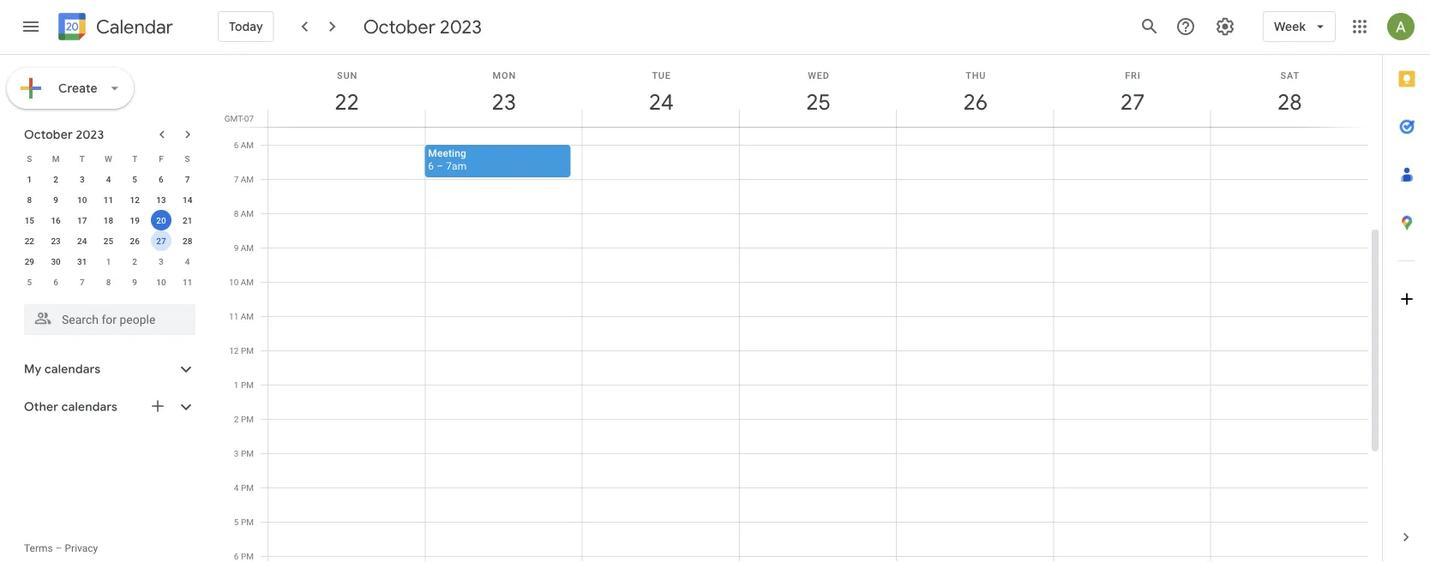 Task type: describe. For each thing, give the bounding box(es) containing it.
wed 25
[[805, 70, 830, 116]]

0 vertical spatial 1
[[27, 174, 32, 184]]

my calendars
[[24, 362, 101, 377]]

row group containing 1
[[16, 169, 201, 292]]

5 for 5 pm
[[234, 517, 239, 527]]

november 7 element
[[72, 272, 92, 292]]

22 column header
[[268, 55, 426, 127]]

calendars for other calendars
[[61, 400, 118, 415]]

other calendars button
[[3, 394, 213, 421]]

9 for november 9 element
[[132, 277, 137, 287]]

0 horizontal spatial 9
[[53, 195, 58, 205]]

27 element
[[151, 231, 171, 251]]

23 inside grid
[[51, 236, 61, 246]]

november 4 element
[[177, 251, 198, 272]]

– inside meeting 6 – 7am
[[437, 160, 443, 172]]

3 pm
[[234, 448, 254, 459]]

row containing s
[[16, 148, 201, 169]]

my calendars button
[[3, 356, 213, 383]]

20
[[156, 215, 166, 226]]

mon 23
[[491, 70, 516, 116]]

18
[[104, 215, 113, 226]]

7 am
[[234, 174, 254, 184]]

26 element
[[125, 231, 145, 251]]

pm for 3 pm
[[241, 448, 254, 459]]

november 2 element
[[125, 251, 145, 272]]

17
[[77, 215, 87, 226]]

thu
[[966, 70, 986, 81]]

fri
[[1125, 70, 1141, 81]]

november 3 element
[[151, 251, 171, 272]]

0 vertical spatial 3
[[80, 174, 85, 184]]

row containing 5
[[16, 272, 201, 292]]

23 element
[[46, 231, 66, 251]]

11 for 11 am
[[229, 311, 239, 322]]

grid containing 22
[[220, 55, 1382, 563]]

1 horizontal spatial october
[[363, 15, 436, 39]]

30
[[51, 256, 61, 267]]

4 for 4 pm
[[234, 483, 239, 493]]

tue 24
[[648, 70, 672, 116]]

4 for november 4 element
[[185, 256, 190, 267]]

28 inside column header
[[1277, 88, 1301, 116]]

29 element
[[19, 251, 40, 272]]

1 vertical spatial october
[[24, 127, 73, 142]]

privacy
[[65, 543, 98, 555]]

28 element
[[177, 231, 198, 251]]

f
[[159, 153, 163, 164]]

1 for november 1 element
[[106, 256, 111, 267]]

26 link
[[956, 82, 995, 122]]

15 element
[[19, 210, 40, 231]]

25 element
[[98, 231, 119, 251]]

28 inside row
[[183, 236, 192, 246]]

3 for 3 pm
[[234, 448, 239, 459]]

10 for november 10 'element'
[[156, 277, 166, 287]]

13 element
[[151, 190, 171, 210]]

0 vertical spatial 2023
[[440, 15, 482, 39]]

add other calendars image
[[149, 398, 166, 415]]

6 for november 6 element
[[53, 277, 58, 287]]

6 pm
[[234, 551, 254, 562]]

24 inside column header
[[648, 88, 672, 116]]

thu 26
[[962, 70, 987, 116]]

m
[[52, 153, 60, 164]]

1 vertical spatial 2023
[[76, 127, 104, 142]]

sun 22
[[334, 70, 358, 116]]

24 column header
[[582, 55, 740, 127]]

calendar heading
[[93, 15, 173, 39]]

1 vertical spatial october 2023
[[24, 127, 104, 142]]

1 pm
[[234, 380, 254, 390]]

6 inside meeting 6 – 7am
[[428, 160, 434, 172]]

28 column header
[[1211, 55, 1369, 127]]

14
[[183, 195, 192, 205]]

19
[[130, 215, 140, 226]]

row containing 1
[[16, 169, 201, 190]]

5 for november 5 element
[[27, 277, 32, 287]]

14 element
[[177, 190, 198, 210]]

tue
[[652, 70, 671, 81]]

am for 9 am
[[241, 243, 254, 253]]

mon
[[493, 70, 516, 81]]

Search for people text field
[[34, 304, 185, 335]]

9 for 9 am
[[234, 243, 239, 253]]

pm for 12 pm
[[241, 346, 254, 356]]

gmt-
[[224, 113, 244, 123]]

0 vertical spatial 8
[[27, 195, 32, 205]]

22 link
[[327, 82, 367, 122]]

6 down f at the left top of page
[[159, 174, 164, 184]]

main drawer image
[[21, 16, 41, 37]]

17 element
[[72, 210, 92, 231]]

27 inside "27" element
[[156, 236, 166, 246]]

november 6 element
[[46, 272, 66, 292]]

calendar element
[[55, 9, 173, 47]]

10 for 10 am
[[229, 277, 239, 287]]

25 column header
[[739, 55, 897, 127]]

8 for 8 am
[[234, 208, 239, 219]]

am for 10 am
[[241, 277, 254, 287]]

22 inside 22 element
[[25, 236, 34, 246]]

21
[[183, 215, 192, 226]]

27 link
[[1113, 82, 1153, 122]]

26 inside "column header"
[[962, 88, 987, 116]]

11 element
[[98, 190, 119, 210]]

24 link
[[642, 82, 681, 122]]

22 inside 22 'column header'
[[334, 88, 358, 116]]

sat
[[1281, 70, 1300, 81]]

07
[[244, 113, 254, 123]]

week button
[[1263, 6, 1336, 47]]

7am
[[446, 160, 467, 172]]

7 for the november 7 element at the left of page
[[80, 277, 85, 287]]

row containing 22
[[16, 231, 201, 251]]

9 am
[[234, 243, 254, 253]]

today
[[229, 19, 263, 34]]

pm for 5 pm
[[241, 517, 254, 527]]

am for 7 am
[[241, 174, 254, 184]]

12 element
[[125, 190, 145, 210]]



Task type: vqa. For each thing, say whether or not it's contained in the screenshot.


Task type: locate. For each thing, give the bounding box(es) containing it.
2 vertical spatial 3
[[234, 448, 239, 459]]

20 cell
[[148, 210, 174, 231]]

today button
[[218, 6, 274, 47]]

create button
[[7, 68, 134, 109]]

25 link
[[799, 82, 838, 122]]

2 horizontal spatial 11
[[229, 311, 239, 322]]

0 vertical spatial october
[[363, 15, 436, 39]]

november 1 element
[[98, 251, 119, 272]]

pm down 5 pm
[[241, 551, 254, 562]]

1 vertical spatial 1
[[106, 256, 111, 267]]

10 inside grid
[[229, 277, 239, 287]]

0 vertical spatial calendars
[[44, 362, 101, 377]]

31 element
[[72, 251, 92, 272]]

october
[[363, 15, 436, 39], [24, 127, 73, 142]]

calendars
[[44, 362, 101, 377], [61, 400, 118, 415]]

0 vertical spatial 9
[[53, 195, 58, 205]]

2 pm from the top
[[241, 380, 254, 390]]

5
[[132, 174, 137, 184], [27, 277, 32, 287], [234, 517, 239, 527]]

0 vertical spatial 12
[[130, 195, 140, 205]]

1 vertical spatial 9
[[234, 243, 239, 253]]

am up the "12 pm"
[[241, 311, 254, 322]]

1 am from the top
[[241, 140, 254, 150]]

4 up november 11 element
[[185, 256, 190, 267]]

12 pm
[[229, 346, 254, 356]]

24
[[648, 88, 672, 116], [77, 236, 87, 246]]

12 for 12 pm
[[229, 346, 239, 356]]

4 up 11 element
[[106, 174, 111, 184]]

1 inside grid
[[234, 380, 239, 390]]

31
[[77, 256, 87, 267]]

25 down 18
[[104, 236, 113, 246]]

10 am
[[229, 277, 254, 287]]

1 vertical spatial 27
[[156, 236, 166, 246]]

22 down sun
[[334, 88, 358, 116]]

8
[[27, 195, 32, 205], [234, 208, 239, 219], [106, 277, 111, 287]]

4 row from the top
[[16, 210, 201, 231]]

2 horizontal spatial 4
[[234, 483, 239, 493]]

0 horizontal spatial t
[[80, 153, 85, 164]]

26 column header
[[896, 55, 1054, 127]]

0 horizontal spatial 26
[[130, 236, 140, 246]]

2 vertical spatial 5
[[234, 517, 239, 527]]

1 horizontal spatial s
[[185, 153, 190, 164]]

pm up 2 pm
[[241, 380, 254, 390]]

2
[[53, 174, 58, 184], [132, 256, 137, 267], [234, 414, 239, 424]]

0 vertical spatial –
[[437, 160, 443, 172]]

6 pm from the top
[[241, 517, 254, 527]]

21 element
[[177, 210, 198, 231]]

0 horizontal spatial 22
[[25, 236, 34, 246]]

2023 down create
[[76, 127, 104, 142]]

9 up 16 'element'
[[53, 195, 58, 205]]

1 horizontal spatial 5
[[132, 174, 137, 184]]

25 down wed
[[805, 88, 830, 116]]

am down 8 am
[[241, 243, 254, 253]]

my
[[24, 362, 41, 377]]

other
[[24, 400, 58, 415]]

1 horizontal spatial october 2023
[[363, 15, 482, 39]]

10 inside 'element'
[[156, 277, 166, 287]]

1 horizontal spatial 26
[[962, 88, 987, 116]]

3 down 2 pm
[[234, 448, 239, 459]]

0 horizontal spatial 23
[[51, 236, 61, 246]]

october up m
[[24, 127, 73, 142]]

25
[[805, 88, 830, 116], [104, 236, 113, 246]]

2 s from the left
[[185, 153, 190, 164]]

27
[[1119, 88, 1144, 116], [156, 236, 166, 246]]

10 up 17
[[77, 195, 87, 205]]

24 element
[[72, 231, 92, 251]]

2 horizontal spatial 7
[[234, 174, 239, 184]]

1 horizontal spatial 1
[[106, 256, 111, 267]]

row
[[16, 148, 201, 169], [16, 169, 201, 190], [16, 190, 201, 210], [16, 210, 201, 231], [16, 231, 201, 251], [16, 251, 201, 272], [16, 272, 201, 292]]

5 up '12' element
[[132, 174, 137, 184]]

1 vertical spatial 8
[[234, 208, 239, 219]]

create
[[58, 81, 98, 96]]

5 down 29 element
[[27, 277, 32, 287]]

–
[[437, 160, 443, 172], [55, 543, 62, 555]]

s left m
[[27, 153, 32, 164]]

4 am from the top
[[241, 243, 254, 253]]

2 down m
[[53, 174, 58, 184]]

november 9 element
[[125, 272, 145, 292]]

0 horizontal spatial 10
[[77, 195, 87, 205]]

4 pm from the top
[[241, 448, 254, 459]]

3 inside november 3 element
[[159, 256, 164, 267]]

1 vertical spatial –
[[55, 543, 62, 555]]

2 horizontal spatial 2
[[234, 414, 239, 424]]

s
[[27, 153, 32, 164], [185, 153, 190, 164]]

row containing 8
[[16, 190, 201, 210]]

2023
[[440, 15, 482, 39], [76, 127, 104, 142]]

11 down november 4 element
[[183, 277, 192, 287]]

terms – privacy
[[24, 543, 98, 555]]

8 down november 1 element
[[106, 277, 111, 287]]

privacy link
[[65, 543, 98, 555]]

am down 9 am
[[241, 277, 254, 287]]

t left f at the left top of page
[[132, 153, 137, 164]]

2 horizontal spatial 9
[[234, 243, 239, 253]]

calendar
[[96, 15, 173, 39]]

23 down mon
[[491, 88, 515, 116]]

2 vertical spatial 9
[[132, 277, 137, 287]]

1 vertical spatial 28
[[183, 236, 192, 246]]

pm for 6 pm
[[241, 551, 254, 562]]

0 vertical spatial 23
[[491, 88, 515, 116]]

1 horizontal spatial 12
[[229, 346, 239, 356]]

28 down 21
[[183, 236, 192, 246]]

0 vertical spatial 28
[[1277, 88, 1301, 116]]

23 link
[[484, 82, 524, 122]]

november 10 element
[[151, 272, 171, 292]]

5 up 6 pm
[[234, 517, 239, 527]]

0 horizontal spatial 8
[[27, 195, 32, 205]]

22 element
[[19, 231, 40, 251]]

1 vertical spatial 23
[[51, 236, 61, 246]]

1 down the "12 pm"
[[234, 380, 239, 390]]

0 horizontal spatial 1
[[27, 174, 32, 184]]

am up 8 am
[[241, 174, 254, 184]]

1 vertical spatial 4
[[185, 256, 190, 267]]

6 down 5 pm
[[234, 551, 239, 562]]

6 am
[[234, 140, 254, 150]]

4
[[106, 174, 111, 184], [185, 256, 190, 267], [234, 483, 239, 493]]

9 inside november 9 element
[[132, 277, 137, 287]]

october 2023
[[363, 15, 482, 39], [24, 127, 104, 142]]

0 vertical spatial 22
[[334, 88, 358, 116]]

0 horizontal spatial 11
[[104, 195, 113, 205]]

24 inside row
[[77, 236, 87, 246]]

pm for 2 pm
[[241, 414, 254, 424]]

19 element
[[125, 210, 145, 231]]

8 up 9 am
[[234, 208, 239, 219]]

sun
[[337, 70, 358, 81]]

1 horizontal spatial 23
[[491, 88, 515, 116]]

7 inside grid
[[234, 174, 239, 184]]

11 up 18
[[104, 195, 113, 205]]

1 horizontal spatial 3
[[159, 256, 164, 267]]

– down meeting
[[437, 160, 443, 172]]

22
[[334, 88, 358, 116], [25, 236, 34, 246]]

pm up 1 pm
[[241, 346, 254, 356]]

2 horizontal spatial 1
[[234, 380, 239, 390]]

1 horizontal spatial 8
[[106, 277, 111, 287]]

1 horizontal spatial 2
[[132, 256, 137, 267]]

terms
[[24, 543, 53, 555]]

26 down thu
[[962, 88, 987, 116]]

24 down tue
[[648, 88, 672, 116]]

3 up 10 element
[[80, 174, 85, 184]]

0 horizontal spatial 2
[[53, 174, 58, 184]]

7 for 7 am
[[234, 174, 239, 184]]

0 vertical spatial 11
[[104, 195, 113, 205]]

pm
[[241, 346, 254, 356], [241, 380, 254, 390], [241, 414, 254, 424], [241, 448, 254, 459], [241, 483, 254, 493], [241, 517, 254, 527], [241, 551, 254, 562]]

2 t from the left
[[132, 153, 137, 164]]

2 am from the top
[[241, 174, 254, 184]]

7 down 31 element
[[80, 277, 85, 287]]

1 down 25 'element' at the left of the page
[[106, 256, 111, 267]]

1 horizontal spatial t
[[132, 153, 137, 164]]

15
[[25, 215, 34, 226]]

11 down 10 am at left
[[229, 311, 239, 322]]

4 inside november 4 element
[[185, 256, 190, 267]]

– right "terms" at the left bottom of page
[[55, 543, 62, 555]]

6 down meeting
[[428, 160, 434, 172]]

1 vertical spatial calendars
[[61, 400, 118, 415]]

25 inside the wed 25
[[805, 88, 830, 116]]

9 down november 2 element
[[132, 277, 137, 287]]

calendars up other calendars
[[44, 362, 101, 377]]

20, today element
[[151, 210, 171, 231]]

23 down 16
[[51, 236, 61, 246]]

3 up november 10 'element'
[[159, 256, 164, 267]]

row group
[[16, 169, 201, 292]]

2 vertical spatial 4
[[234, 483, 239, 493]]

3 row from the top
[[16, 190, 201, 210]]

1 vertical spatial 24
[[77, 236, 87, 246]]

1 vertical spatial 5
[[27, 277, 32, 287]]

sat 28
[[1277, 70, 1301, 116]]

0 horizontal spatial 12
[[130, 195, 140, 205]]

11 for november 11 element
[[183, 277, 192, 287]]

3
[[80, 174, 85, 184], [159, 256, 164, 267], [234, 448, 239, 459]]

25 inside 'element'
[[104, 236, 113, 246]]

wed
[[808, 70, 830, 81]]

0 horizontal spatial s
[[27, 153, 32, 164]]

november 5 element
[[19, 272, 40, 292]]

0 horizontal spatial 5
[[27, 277, 32, 287]]

1 horizontal spatial –
[[437, 160, 443, 172]]

6 for 6 pm
[[234, 551, 239, 562]]

october up 22 'column header' at the left top
[[363, 15, 436, 39]]

10
[[77, 195, 87, 205], [156, 277, 166, 287], [229, 277, 239, 287]]

tab list
[[1383, 55, 1430, 514]]

28 link
[[1270, 82, 1310, 122]]

2 for november 2 element
[[132, 256, 137, 267]]

12 inside grid
[[229, 346, 239, 356]]

week
[[1274, 19, 1306, 34]]

27 inside 27 column header
[[1119, 88, 1144, 116]]

calendars for my calendars
[[44, 362, 101, 377]]

1 horizontal spatial 28
[[1277, 88, 1301, 116]]

pm for 1 pm
[[241, 380, 254, 390]]

7
[[185, 174, 190, 184], [234, 174, 239, 184], [80, 277, 85, 287]]

1 horizontal spatial 10
[[156, 277, 166, 287]]

1 vertical spatial 11
[[183, 277, 192, 287]]

23
[[491, 88, 515, 116], [51, 236, 61, 246]]

18 element
[[98, 210, 119, 231]]

0 horizontal spatial 4
[[106, 174, 111, 184]]

1 vertical spatial 12
[[229, 346, 239, 356]]

am
[[241, 140, 254, 150], [241, 174, 254, 184], [241, 208, 254, 219], [241, 243, 254, 253], [241, 277, 254, 287], [241, 311, 254, 322]]

0 horizontal spatial 3
[[80, 174, 85, 184]]

12 down the 11 am
[[229, 346, 239, 356]]

10 down november 3 element
[[156, 277, 166, 287]]

1 horizontal spatial 22
[[334, 88, 358, 116]]

t right m
[[80, 153, 85, 164]]

other calendars
[[24, 400, 118, 415]]

0 vertical spatial october 2023
[[363, 15, 482, 39]]

2 up 3 pm
[[234, 414, 239, 424]]

2 pm
[[234, 414, 254, 424]]

1 up 15 element
[[27, 174, 32, 184]]

30 element
[[46, 251, 66, 272]]

s right f at the left top of page
[[185, 153, 190, 164]]

meeting
[[428, 147, 466, 159]]

0 horizontal spatial october
[[24, 127, 73, 142]]

fri 27
[[1119, 70, 1144, 116]]

28 down "sat"
[[1277, 88, 1301, 116]]

24 down 17
[[77, 236, 87, 246]]

5 pm
[[234, 517, 254, 527]]

am for 8 am
[[241, 208, 254, 219]]

6 down 30 element
[[53, 277, 58, 287]]

10 for 10 element
[[77, 195, 87, 205]]

29
[[25, 256, 34, 267]]

5 am from the top
[[241, 277, 254, 287]]

26
[[962, 88, 987, 116], [130, 236, 140, 246]]

3 am from the top
[[241, 208, 254, 219]]

None search field
[[0, 298, 213, 335]]

11 for 11 element
[[104, 195, 113, 205]]

0 vertical spatial 25
[[805, 88, 830, 116]]

7 up 14 element
[[185, 174, 190, 184]]

1 horizontal spatial 9
[[132, 277, 137, 287]]

1
[[27, 174, 32, 184], [106, 256, 111, 267], [234, 380, 239, 390]]

26 down '19'
[[130, 236, 140, 246]]

8 am
[[234, 208, 254, 219]]

10 up the 11 am
[[229, 277, 239, 287]]

7 pm from the top
[[241, 551, 254, 562]]

1 horizontal spatial 24
[[648, 88, 672, 116]]

11
[[104, 195, 113, 205], [183, 277, 192, 287], [229, 311, 239, 322]]

1 s from the left
[[27, 153, 32, 164]]

12 for 12
[[130, 195, 140, 205]]

6 down the gmt-
[[234, 140, 239, 150]]

am for 11 am
[[241, 311, 254, 322]]

w
[[105, 153, 112, 164]]

1 vertical spatial 26
[[130, 236, 140, 246]]

0 vertical spatial 27
[[1119, 88, 1144, 116]]

pm up 3 pm
[[241, 414, 254, 424]]

4 pm
[[234, 483, 254, 493]]

1 vertical spatial 25
[[104, 236, 113, 246]]

28
[[1277, 88, 1301, 116], [183, 236, 192, 246]]

meeting 6 – 7am
[[428, 147, 467, 172]]

t
[[80, 153, 85, 164], [132, 153, 137, 164]]

9
[[53, 195, 58, 205], [234, 243, 239, 253], [132, 277, 137, 287]]

0 horizontal spatial 25
[[104, 236, 113, 246]]

12 up '19'
[[130, 195, 140, 205]]

grid
[[220, 55, 1382, 563]]

3 pm from the top
[[241, 414, 254, 424]]

pm down 2 pm
[[241, 448, 254, 459]]

2 for 2 pm
[[234, 414, 239, 424]]

6 am from the top
[[241, 311, 254, 322]]

11 am
[[229, 311, 254, 322]]

am up 9 am
[[241, 208, 254, 219]]

calendars down the my calendars dropdown button
[[61, 400, 118, 415]]

1 horizontal spatial 7
[[185, 174, 190, 184]]

1 horizontal spatial 2023
[[440, 15, 482, 39]]

23 inside mon 23
[[491, 88, 515, 116]]

november 8 element
[[98, 272, 119, 292]]

0 horizontal spatial october 2023
[[24, 127, 104, 142]]

1 vertical spatial 22
[[25, 236, 34, 246]]

0 horizontal spatial 28
[[183, 236, 192, 246]]

pm up 6 pm
[[241, 517, 254, 527]]

5 inside grid
[[234, 517, 239, 527]]

2 vertical spatial 11
[[229, 311, 239, 322]]

am down 07
[[241, 140, 254, 150]]

1 vertical spatial 3
[[159, 256, 164, 267]]

1 vertical spatial 2
[[132, 256, 137, 267]]

27 down fri
[[1119, 88, 1144, 116]]

0 horizontal spatial 7
[[80, 277, 85, 287]]

0 vertical spatial 24
[[648, 88, 672, 116]]

am for 6 am
[[241, 140, 254, 150]]

0 horizontal spatial –
[[55, 543, 62, 555]]

4 down 3 pm
[[234, 483, 239, 493]]

pm for 4 pm
[[241, 483, 254, 493]]

6
[[234, 140, 239, 150], [428, 160, 434, 172], [159, 174, 164, 184], [53, 277, 58, 287], [234, 551, 239, 562]]

row containing 29
[[16, 251, 201, 272]]

1 row from the top
[[16, 148, 201, 169]]

2 vertical spatial 2
[[234, 414, 239, 424]]

8 for november 8 element
[[106, 277, 111, 287]]

8 up 15 element
[[27, 195, 32, 205]]

november 11 element
[[177, 272, 198, 292]]

6 for 6 am
[[234, 140, 239, 150]]

2 row from the top
[[16, 169, 201, 190]]

2 horizontal spatial 5
[[234, 517, 239, 527]]

16
[[51, 215, 61, 226]]

12 inside "october 2023" grid
[[130, 195, 140, 205]]

27 column header
[[1053, 55, 1211, 127]]

9 up 10 am at left
[[234, 243, 239, 253]]

row containing 15
[[16, 210, 201, 231]]

3 for november 3 element
[[159, 256, 164, 267]]

26 inside "october 2023" grid
[[130, 236, 140, 246]]

1 pm from the top
[[241, 346, 254, 356]]

1 t from the left
[[80, 153, 85, 164]]

5 inside november 5 element
[[27, 277, 32, 287]]

22 down '15'
[[25, 236, 34, 246]]

settings menu image
[[1215, 16, 1236, 37]]

1 for 1 pm
[[234, 380, 239, 390]]

5 row from the top
[[16, 231, 201, 251]]

12
[[130, 195, 140, 205], [229, 346, 239, 356]]

1 horizontal spatial 11
[[183, 277, 192, 287]]

23 column header
[[425, 55, 583, 127]]

terms link
[[24, 543, 53, 555]]

27 cell
[[148, 231, 174, 251]]

6 row from the top
[[16, 251, 201, 272]]

0 vertical spatial 2
[[53, 174, 58, 184]]

2 up november 9 element
[[132, 256, 137, 267]]

0 vertical spatial 26
[[962, 88, 987, 116]]

pm down 3 pm
[[241, 483, 254, 493]]

5 pm from the top
[[241, 483, 254, 493]]

13
[[156, 195, 166, 205]]

7 row from the top
[[16, 272, 201, 292]]

1 horizontal spatial 4
[[185, 256, 190, 267]]

0 horizontal spatial 2023
[[76, 127, 104, 142]]

0 vertical spatial 5
[[132, 174, 137, 184]]

gmt-07
[[224, 113, 254, 123]]

2 horizontal spatial 10
[[229, 277, 239, 287]]

11 inside grid
[[229, 311, 239, 322]]

october 2023 grid
[[16, 148, 201, 292]]

16 element
[[46, 210, 66, 231]]

1 horizontal spatial 27
[[1119, 88, 1144, 116]]

0 horizontal spatial 24
[[77, 236, 87, 246]]

2 vertical spatial 1
[[234, 380, 239, 390]]

2023 up 23 column header
[[440, 15, 482, 39]]

7 up 8 am
[[234, 174, 239, 184]]

2 horizontal spatial 8
[[234, 208, 239, 219]]

2 vertical spatial 8
[[106, 277, 111, 287]]

10 element
[[72, 190, 92, 210]]

27 down 20
[[156, 236, 166, 246]]



